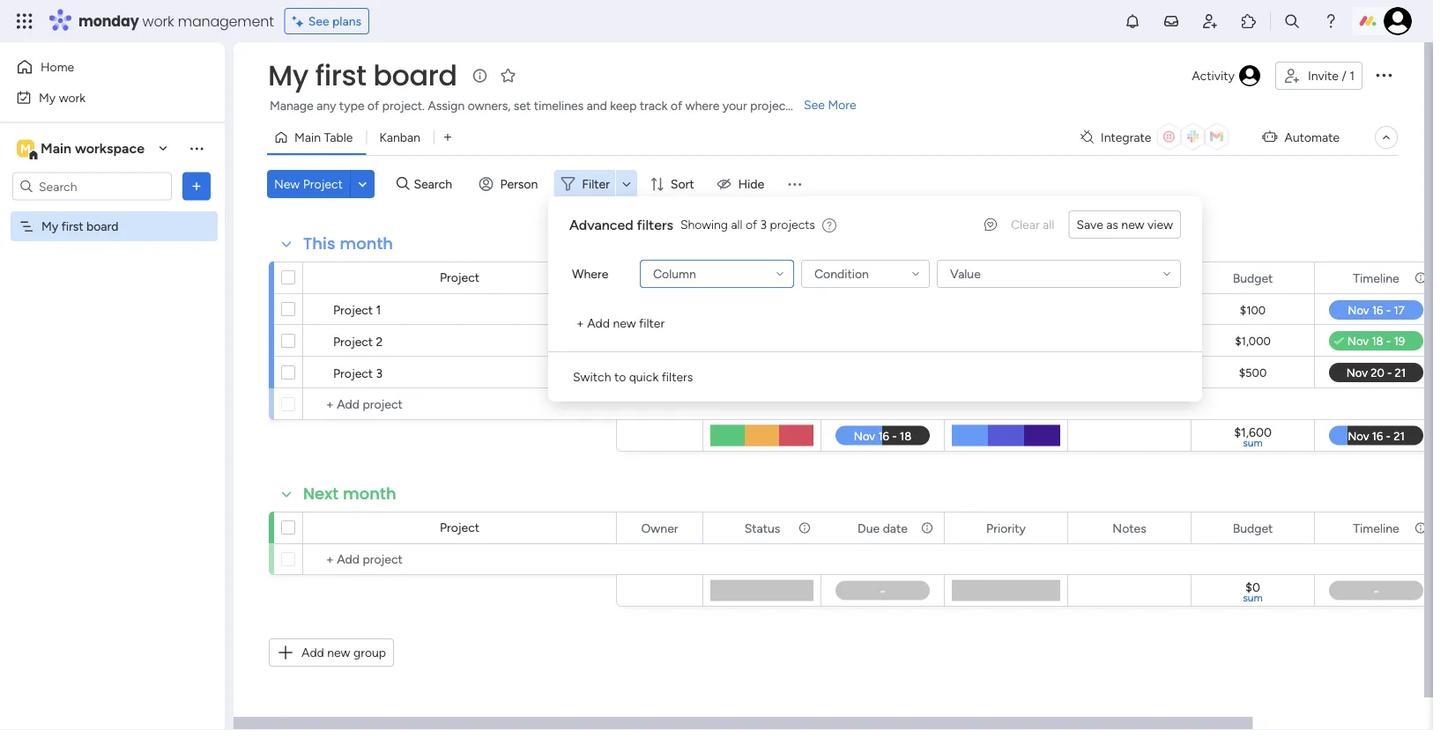 Task type: locate. For each thing, give the bounding box(es) containing it.
0 vertical spatial work
[[142, 11, 174, 31]]

+ Add project text field
[[312, 394, 608, 415]]

1 horizontal spatial my first board
[[268, 56, 457, 95]]

quick
[[629, 370, 659, 385]]

1 due from the top
[[858, 271, 880, 286]]

2 timeline from the top
[[1353, 521, 1399, 536]]

search everything image
[[1283, 12, 1301, 30]]

stands.
[[793, 98, 832, 113]]

0 vertical spatial new
[[1121, 217, 1145, 232]]

of right the type
[[367, 98, 379, 113]]

as
[[1106, 217, 1118, 232]]

dapulse integrations image
[[1081, 131, 1094, 144]]

0 vertical spatial priority field
[[982, 268, 1030, 288]]

0 horizontal spatial options image
[[188, 178, 205, 195]]

first up the type
[[315, 56, 366, 95]]

Due date field
[[853, 268, 912, 288], [853, 519, 912, 538]]

options image
[[1373, 64, 1394, 85], [188, 178, 205, 195]]

activity
[[1192, 68, 1235, 83]]

see more link
[[802, 96, 858, 114]]

first down search in workspace 'field'
[[61, 219, 83, 234]]

sum for $1,600
[[1243, 437, 1263, 450]]

0 horizontal spatial 1
[[376, 302, 381, 317]]

this month
[[303, 233, 393, 255]]

see inside button
[[308, 14, 329, 29]]

1 vertical spatial budget field
[[1228, 519, 1278, 538]]

1 horizontal spatial new
[[613, 316, 636, 331]]

0 vertical spatial date
[[883, 271, 908, 286]]

1 due date field from the top
[[853, 268, 912, 288]]

0 vertical spatial notes
[[1113, 271, 1146, 286]]

add right the +
[[587, 316, 610, 331]]

date
[[883, 271, 908, 286], [883, 521, 908, 536]]

1 vertical spatial board
[[86, 219, 119, 234]]

0 horizontal spatial my first board
[[41, 219, 119, 234]]

2 priority field from the top
[[982, 519, 1030, 538]]

1 horizontal spatial main
[[294, 130, 321, 145]]

meeting notes
[[1093, 335, 1167, 349]]

my inside button
[[39, 90, 56, 105]]

2 date from the top
[[883, 521, 908, 536]]

1 vertical spatial owner field
[[637, 519, 683, 538]]

workspace
[[75, 140, 145, 157]]

of right track on the top
[[671, 98, 682, 113]]

1 status from the top
[[745, 271, 780, 286]]

see left 'plans' on the left top of the page
[[308, 14, 329, 29]]

3 down 2
[[376, 366, 383, 381]]

add left group
[[301, 646, 324, 661]]

table
[[324, 130, 353, 145]]

1 vertical spatial first
[[61, 219, 83, 234]]

my first board up the type
[[268, 56, 457, 95]]

1 vertical spatial owner
[[641, 521, 678, 536]]

1 vertical spatial new
[[613, 316, 636, 331]]

0 vertical spatial due date
[[858, 271, 908, 286]]

board down search in workspace 'field'
[[86, 219, 119, 234]]

0 vertical spatial timeline
[[1353, 271, 1399, 286]]

1 horizontal spatial board
[[373, 56, 457, 95]]

filters inside button
[[662, 370, 693, 385]]

0 vertical spatial month
[[340, 233, 393, 255]]

1 vertical spatial due date
[[858, 521, 908, 536]]

new for view
[[1121, 217, 1145, 232]]

1 vertical spatial budget
[[1233, 521, 1273, 536]]

month for this month
[[340, 233, 393, 255]]

monday
[[78, 11, 139, 31]]

switch to quick filters button
[[566, 363, 700, 391]]

1 all from the left
[[731, 217, 742, 232]]

main left table
[[294, 130, 321, 145]]

0 horizontal spatial column information image
[[920, 521, 934, 535]]

1 timeline from the top
[[1353, 271, 1399, 286]]

2 vertical spatial new
[[327, 646, 350, 661]]

main
[[294, 130, 321, 145], [41, 140, 71, 157]]

invite / 1
[[1308, 68, 1355, 83]]

my
[[268, 56, 308, 95], [39, 90, 56, 105], [41, 219, 58, 234]]

projects
[[770, 217, 815, 232]]

my work
[[39, 90, 86, 105]]

workspace options image
[[188, 139, 205, 157]]

My first board field
[[264, 56, 462, 95]]

1 vertical spatial my first board
[[41, 219, 119, 234]]

2 budget field from the top
[[1228, 519, 1278, 538]]

work right monday
[[142, 11, 174, 31]]

0 vertical spatial board
[[373, 56, 457, 95]]

project.
[[382, 98, 425, 113]]

2 due from the top
[[858, 521, 880, 536]]

1 right /
[[1350, 68, 1355, 83]]

new right the as
[[1121, 217, 1145, 232]]

budget field up $0
[[1228, 519, 1278, 538]]

first
[[315, 56, 366, 95], [61, 219, 83, 234]]

1 status field from the top
[[740, 268, 785, 288]]

my first board down search in workspace 'field'
[[41, 219, 119, 234]]

$100
[[1240, 304, 1266, 318]]

0 vertical spatial options image
[[1373, 64, 1394, 85]]

due
[[858, 271, 880, 286], [858, 521, 880, 536]]

1 owner from the top
[[641, 271, 678, 286]]

see
[[308, 14, 329, 29], [804, 97, 825, 112]]

0 vertical spatial column information image
[[1414, 271, 1428, 285]]

1 up 2
[[376, 302, 381, 317]]

sort button
[[642, 170, 705, 198]]

0 vertical spatial see
[[308, 14, 329, 29]]

main workspace
[[41, 140, 145, 157]]

budget
[[1233, 271, 1273, 286], [1233, 521, 1273, 536]]

Budget field
[[1228, 268, 1278, 288], [1228, 519, 1278, 538]]

filter
[[582, 177, 610, 192]]

1 vertical spatial timeline
[[1353, 521, 1399, 536]]

0 horizontal spatial work
[[59, 90, 86, 105]]

0 horizontal spatial see
[[308, 14, 329, 29]]

0 vertical spatial first
[[315, 56, 366, 95]]

1 vertical spatial priority
[[986, 521, 1026, 536]]

sum inside "$1,600 sum"
[[1243, 437, 1263, 450]]

0 vertical spatial 1
[[1350, 68, 1355, 83]]

column information image
[[798, 271, 812, 285], [920, 271, 934, 285], [798, 521, 812, 535], [1414, 521, 1428, 535]]

1 vertical spatial date
[[883, 521, 908, 536]]

priority
[[986, 271, 1026, 286], [986, 521, 1026, 536]]

main table button
[[267, 123, 366, 152]]

done
[[747, 334, 777, 349]]

1 date from the top
[[883, 271, 908, 286]]

1 vertical spatial status
[[745, 521, 780, 536]]

board
[[373, 56, 457, 95], [86, 219, 119, 234]]

0 vertical spatial owner field
[[637, 268, 683, 288]]

board up project.
[[373, 56, 457, 95]]

high
[[993, 334, 1019, 349]]

1 vertical spatial due date field
[[853, 519, 912, 538]]

owner for 1st owner field from the bottom of the page
[[641, 521, 678, 536]]

/
[[1342, 68, 1347, 83]]

0 vertical spatial status field
[[740, 268, 785, 288]]

0 vertical spatial my first board
[[268, 56, 457, 95]]

2 status from the top
[[745, 521, 780, 536]]

my down search in workspace 'field'
[[41, 219, 58, 234]]

1 horizontal spatial work
[[142, 11, 174, 31]]

owners,
[[468, 98, 511, 113]]

2 horizontal spatial of
[[746, 217, 757, 232]]

0 horizontal spatial first
[[61, 219, 83, 234]]

filters down sort popup button
[[637, 216, 673, 233]]

save as new view
[[1077, 217, 1173, 232]]

apps image
[[1240, 12, 1258, 30]]

1 vertical spatial add
[[301, 646, 324, 661]]

hide
[[738, 177, 764, 192]]

0 vertical spatial owner
[[641, 271, 678, 286]]

2 horizontal spatial new
[[1121, 217, 1145, 232]]

1 vertical spatial work
[[59, 90, 86, 105]]

1 vertical spatial timeline field
[[1349, 519, 1404, 538]]

set
[[514, 98, 531, 113]]

0 vertical spatial due date field
[[853, 268, 912, 288]]

new
[[274, 177, 300, 192]]

work down home
[[59, 90, 86, 105]]

of down the 'hide'
[[746, 217, 757, 232]]

Status field
[[740, 268, 785, 288], [740, 519, 785, 538]]

1 horizontal spatial all
[[1043, 217, 1055, 232]]

1 vertical spatial filters
[[662, 370, 693, 385]]

new project button
[[267, 170, 350, 198]]

0 vertical spatial budget
[[1233, 271, 1273, 286]]

0 vertical spatial timeline field
[[1349, 268, 1404, 288]]

where
[[685, 98, 720, 113]]

1 horizontal spatial 1
[[1350, 68, 1355, 83]]

Notes field
[[1108, 268, 1151, 288], [1108, 519, 1151, 538]]

1 vertical spatial options image
[[188, 178, 205, 195]]

option
[[0, 211, 225, 214]]

view
[[1148, 217, 1173, 232]]

sum for $0
[[1243, 592, 1263, 605]]

board inside list box
[[86, 219, 119, 234]]

2 owner from the top
[[641, 521, 678, 536]]

$1,600
[[1234, 425, 1272, 440]]

work inside button
[[59, 90, 86, 105]]

john smith image
[[1384, 7, 1412, 35]]

1
[[1350, 68, 1355, 83], [376, 302, 381, 317]]

1 horizontal spatial see
[[804, 97, 825, 112]]

new
[[1121, 217, 1145, 232], [613, 316, 636, 331], [327, 646, 350, 661]]

project
[[750, 98, 790, 113]]

main inside the workspace selection element
[[41, 140, 71, 157]]

my first board list box
[[0, 208, 225, 479]]

1 vertical spatial sum
[[1243, 592, 1263, 605]]

1 vertical spatial notes
[[1113, 521, 1146, 536]]

1 horizontal spatial add
[[587, 316, 610, 331]]

where
[[572, 267, 608, 282]]

0 vertical spatial 3
[[760, 217, 767, 232]]

1 owner field from the top
[[637, 268, 683, 288]]

$500
[[1239, 366, 1267, 380]]

2 due date from the top
[[858, 521, 908, 536]]

1 inside button
[[1350, 68, 1355, 83]]

add to favorites image
[[499, 67, 517, 84]]

add
[[587, 316, 610, 331], [301, 646, 324, 661]]

2 all from the left
[[1043, 217, 1055, 232]]

type
[[339, 98, 364, 113]]

This month field
[[299, 233, 398, 256]]

owner for 1st owner field from the top
[[641, 271, 678, 286]]

0 vertical spatial sum
[[1243, 437, 1263, 450]]

1 vertical spatial notes field
[[1108, 519, 1151, 538]]

budget field up $100
[[1228, 268, 1278, 288]]

0 vertical spatial priority
[[986, 271, 1026, 286]]

new left filter
[[613, 316, 636, 331]]

2
[[376, 334, 383, 349]]

integrate
[[1101, 130, 1151, 145]]

nov
[[868, 334, 889, 348]]

select product image
[[16, 12, 33, 30]]

1 horizontal spatial 3
[[760, 217, 767, 232]]

1 vertical spatial priority field
[[982, 519, 1030, 538]]

0 horizontal spatial board
[[86, 219, 119, 234]]

column
[[653, 267, 696, 282]]

1 vertical spatial column information image
[[920, 521, 934, 535]]

main right workspace icon
[[41, 140, 71, 157]]

+ add new filter
[[576, 316, 665, 331]]

my down home
[[39, 90, 56, 105]]

0 horizontal spatial add
[[301, 646, 324, 661]]

filters right quick
[[662, 370, 693, 385]]

+ add new filter button
[[569, 309, 672, 338]]

main inside button
[[294, 130, 321, 145]]

timeline
[[1353, 271, 1399, 286], [1353, 521, 1399, 536]]

month right next
[[343, 483, 396, 505]]

new left group
[[327, 646, 350, 661]]

0 horizontal spatial all
[[731, 217, 742, 232]]

Priority field
[[982, 268, 1030, 288], [982, 519, 1030, 538]]

1 sum from the top
[[1243, 437, 1263, 450]]

status
[[745, 271, 780, 286], [745, 521, 780, 536]]

3 left projects
[[760, 217, 767, 232]]

next
[[303, 483, 339, 505]]

sort
[[671, 177, 694, 192]]

options image down workspace options icon
[[188, 178, 205, 195]]

all right showing
[[731, 217, 742, 232]]

budget up $0
[[1233, 521, 1273, 536]]

3
[[760, 217, 767, 232], [376, 366, 383, 381]]

1 vertical spatial 3
[[376, 366, 383, 381]]

all right clear
[[1043, 217, 1055, 232]]

1 vertical spatial due
[[858, 521, 880, 536]]

1 horizontal spatial column information image
[[1414, 271, 1428, 285]]

project
[[303, 177, 343, 192], [440, 270, 480, 285], [333, 302, 373, 317], [333, 334, 373, 349], [333, 366, 373, 381], [440, 520, 480, 535]]

see more
[[804, 97, 856, 112]]

1 budget from the top
[[1233, 271, 1273, 286]]

0 vertical spatial due
[[858, 271, 880, 286]]

column information image
[[1414, 271, 1428, 285], [920, 521, 934, 535]]

1 vertical spatial see
[[804, 97, 825, 112]]

0 horizontal spatial main
[[41, 140, 71, 157]]

1 vertical spatial 1
[[376, 302, 381, 317]]

of inside advanced filters showing all of 3 projects
[[746, 217, 757, 232]]

0 vertical spatial budget field
[[1228, 268, 1278, 288]]

clear
[[1011, 217, 1040, 232]]

save as new view button
[[1069, 211, 1181, 239]]

group
[[353, 646, 386, 661]]

Owner field
[[637, 268, 683, 288], [637, 519, 683, 538]]

work
[[142, 11, 174, 31], [59, 90, 86, 105]]

1 vertical spatial month
[[343, 483, 396, 505]]

+ Add project text field
[[312, 549, 608, 570]]

see left the more
[[804, 97, 825, 112]]

0 vertical spatial notes field
[[1108, 268, 1151, 288]]

options image right /
[[1373, 64, 1394, 85]]

Timeline field
[[1349, 268, 1404, 288], [1349, 519, 1404, 538]]

0 vertical spatial status
[[745, 271, 780, 286]]

autopilot image
[[1263, 125, 1278, 148]]

budget up $100
[[1233, 271, 1273, 286]]

2 timeline field from the top
[[1349, 519, 1404, 538]]

my first board
[[268, 56, 457, 95], [41, 219, 119, 234]]

nov 17
[[868, 334, 903, 348]]

more
[[828, 97, 856, 112]]

month right this
[[340, 233, 393, 255]]

1 vertical spatial status field
[[740, 519, 785, 538]]

0 horizontal spatial 3
[[376, 366, 383, 381]]

Next month field
[[299, 483, 401, 506]]

2 sum from the top
[[1243, 592, 1263, 605]]



Task type: describe. For each thing, give the bounding box(es) containing it.
1 notes from the top
[[1113, 271, 1146, 286]]

3 inside advanced filters showing all of 3 projects
[[760, 217, 767, 232]]

new project
[[274, 177, 343, 192]]

and
[[587, 98, 607, 113]]

help image
[[1322, 12, 1340, 30]]

all inside advanced filters showing all of 3 projects
[[731, 217, 742, 232]]

see for see plans
[[308, 14, 329, 29]]

v2 user feedback image
[[985, 216, 997, 234]]

showing
[[680, 217, 728, 232]]

0 vertical spatial add
[[587, 316, 610, 331]]

home
[[41, 59, 74, 74]]

angle down image
[[358, 178, 367, 191]]

automate
[[1285, 130, 1340, 145]]

$0
[[1246, 580, 1260, 595]]

project 3
[[333, 366, 383, 381]]

monday work management
[[78, 11, 274, 31]]

add view image
[[444, 131, 451, 144]]

1 timeline field from the top
[[1349, 268, 1404, 288]]

0 horizontal spatial of
[[367, 98, 379, 113]]

clear all
[[1011, 217, 1055, 232]]

all inside the clear all 'button'
[[1043, 217, 1055, 232]]

save
[[1077, 217, 1103, 232]]

m
[[20, 141, 31, 156]]

1 priority field from the top
[[982, 268, 1030, 288]]

my first board inside list box
[[41, 219, 119, 234]]

1 due date from the top
[[858, 271, 908, 286]]

management
[[178, 11, 274, 31]]

add new group button
[[269, 639, 394, 667]]

any
[[317, 98, 336, 113]]

$0 sum
[[1243, 580, 1263, 605]]

2 status field from the top
[[740, 519, 785, 538]]

work for monday
[[142, 11, 174, 31]]

filter button
[[554, 170, 637, 198]]

1 horizontal spatial options image
[[1373, 64, 1394, 85]]

column information image for timeline
[[1414, 271, 1428, 285]]

person button
[[472, 170, 549, 198]]

v2 done deadline image
[[828, 333, 842, 349]]

0 horizontal spatial new
[[327, 646, 350, 661]]

Search field
[[409, 172, 462, 197]]

invite / 1 button
[[1275, 62, 1363, 90]]

Search in workspace field
[[37, 176, 147, 197]]

learn more image
[[822, 217, 836, 234]]

2 due date field from the top
[[853, 519, 912, 538]]

home button
[[11, 53, 190, 81]]

work for my
[[59, 90, 86, 105]]

new for filter
[[613, 316, 636, 331]]

activity button
[[1185, 62, 1268, 90]]

advanced
[[569, 216, 633, 233]]

1 horizontal spatial of
[[671, 98, 682, 113]]

first inside list box
[[61, 219, 83, 234]]

workspace image
[[17, 139, 34, 158]]

2 budget from the top
[[1233, 521, 1273, 536]]

advanced filters showing all of 3 projects
[[569, 216, 815, 233]]

2 notes field from the top
[[1108, 519, 1151, 538]]

1 priority from the top
[[986, 271, 1026, 286]]

1 notes field from the top
[[1108, 268, 1151, 288]]

value
[[950, 267, 981, 282]]

2 owner field from the top
[[637, 519, 683, 538]]

2 notes from the top
[[1113, 521, 1146, 536]]

17
[[892, 334, 903, 348]]

manage
[[270, 98, 314, 113]]

arrow down image
[[616, 174, 637, 195]]

keep
[[610, 98, 637, 113]]

$1,000
[[1235, 335, 1271, 349]]

this
[[303, 233, 335, 255]]

dapulse checkmark sign image
[[1334, 331, 1344, 353]]

invite
[[1308, 68, 1339, 83]]

show board description image
[[469, 67, 491, 85]]

project inside 'button'
[[303, 177, 343, 192]]

manage any type of project. assign owners, set timelines and keep track of where your project stands.
[[270, 98, 832, 113]]

your
[[723, 98, 747, 113]]

month for next month
[[343, 483, 396, 505]]

collapse board header image
[[1379, 130, 1394, 145]]

menu image
[[786, 175, 803, 193]]

invite members image
[[1201, 12, 1219, 30]]

project 2
[[333, 334, 383, 349]]

add new group
[[301, 646, 386, 661]]

timelines
[[534, 98, 584, 113]]

track
[[640, 98, 668, 113]]

+
[[576, 316, 584, 331]]

my up manage
[[268, 56, 308, 95]]

kanban button
[[366, 123, 434, 152]]

switch to quick filters
[[573, 370, 693, 385]]

notifications image
[[1124, 12, 1141, 30]]

see plans button
[[284, 8, 369, 34]]

my work button
[[11, 83, 190, 112]]

kanban
[[379, 130, 420, 145]]

project 1
[[333, 302, 381, 317]]

hide button
[[710, 170, 775, 198]]

column information image for due date
[[920, 521, 934, 535]]

switch
[[573, 370, 611, 385]]

assign
[[428, 98, 465, 113]]

person
[[500, 177, 538, 192]]

plans
[[332, 14, 362, 29]]

main for main table
[[294, 130, 321, 145]]

main for main workspace
[[41, 140, 71, 157]]

2 priority from the top
[[986, 521, 1026, 536]]

main table
[[294, 130, 353, 145]]

$1,600 sum
[[1234, 425, 1272, 450]]

next month
[[303, 483, 396, 505]]

see for see more
[[804, 97, 825, 112]]

1 budget field from the top
[[1228, 268, 1278, 288]]

clear all button
[[1004, 211, 1062, 239]]

to
[[614, 370, 626, 385]]

my inside list box
[[41, 219, 58, 234]]

condition
[[814, 267, 869, 282]]

see plans
[[308, 14, 362, 29]]

inbox image
[[1163, 12, 1180, 30]]

1 horizontal spatial first
[[315, 56, 366, 95]]

workspace selection element
[[17, 138, 147, 161]]

filter
[[639, 316, 665, 331]]

v2 search image
[[397, 174, 409, 194]]

0 vertical spatial filters
[[637, 216, 673, 233]]

notes
[[1138, 335, 1167, 349]]



Task type: vqa. For each thing, say whether or not it's contained in the screenshot.
sum associated with $1,600
yes



